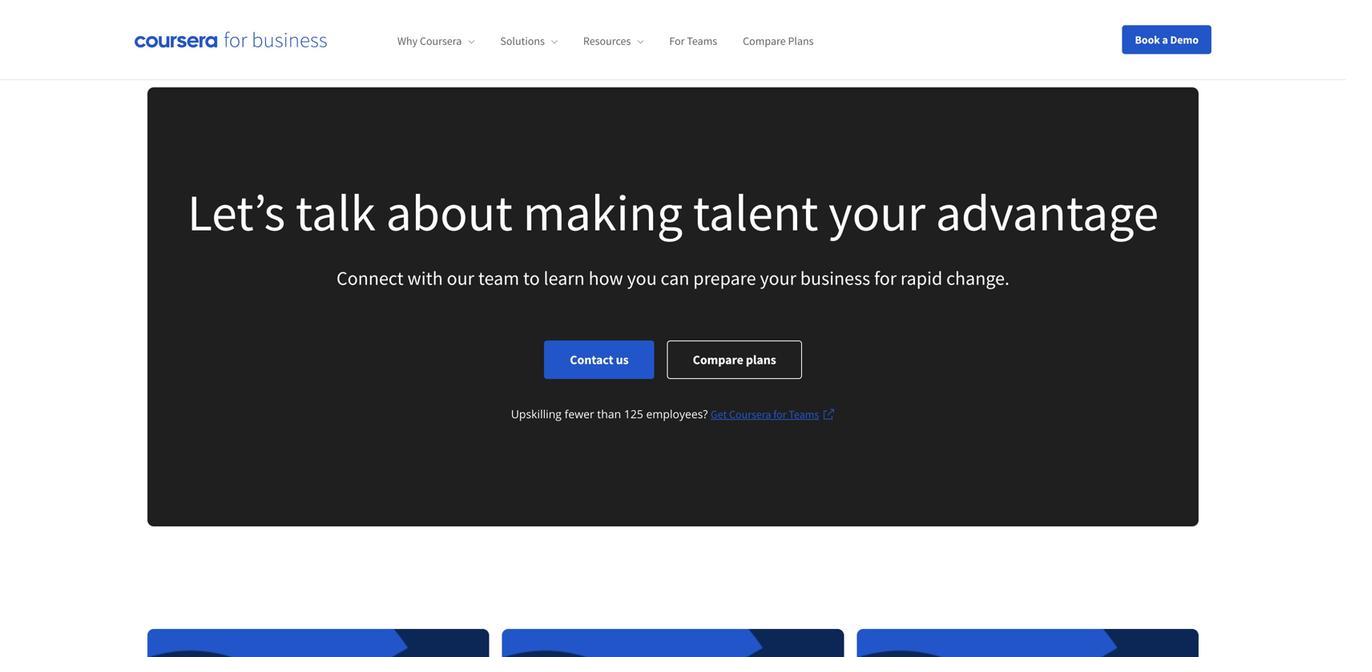 Task type: vqa. For each thing, say whether or not it's contained in the screenshot.
Reliance logo
no



Task type: locate. For each thing, give the bounding box(es) containing it.
compare plans
[[743, 34, 814, 48]]

upskilling
[[511, 406, 562, 422]]

book a demo button
[[1122, 25, 1212, 54]]

0 vertical spatial coursera
[[420, 34, 462, 48]]

to
[[523, 266, 540, 290]]

your
[[829, 180, 925, 245], [760, 266, 796, 290]]

your right the prepare
[[760, 266, 796, 290]]

change.
[[946, 266, 1010, 290]]

1 vertical spatial compare
[[693, 352, 743, 368]]

contact us link
[[544, 341, 654, 379]]

1 vertical spatial teams
[[789, 407, 819, 422]]

why coursera
[[397, 34, 462, 48]]

1 horizontal spatial teams
[[789, 407, 819, 422]]

with
[[407, 266, 443, 290]]

for down plans
[[773, 407, 787, 422]]

can
[[661, 266, 689, 290]]

solutions
[[500, 34, 545, 48]]

business
[[800, 266, 870, 290]]

resources link
[[583, 34, 644, 48]]

compare
[[743, 34, 786, 48], [693, 352, 743, 368]]

talk
[[295, 180, 376, 245]]

teams
[[687, 34, 717, 48], [789, 407, 819, 422]]

upskilling fewer than 125 employees?
[[511, 406, 711, 422]]

compare plans link
[[667, 341, 802, 379]]

0 horizontal spatial your
[[760, 266, 796, 290]]

1 vertical spatial your
[[760, 266, 796, 290]]

book a demo
[[1135, 32, 1199, 47]]

0 vertical spatial for
[[874, 266, 897, 290]]

let's
[[187, 180, 285, 245]]

for
[[874, 266, 897, 290], [773, 407, 787, 422]]

0 horizontal spatial for
[[773, 407, 787, 422]]

team
[[478, 266, 519, 290]]

1 vertical spatial for
[[773, 407, 787, 422]]

learn
[[544, 266, 585, 290]]

prepare
[[693, 266, 756, 290]]

0 horizontal spatial coursera
[[420, 34, 462, 48]]

your up business at the right
[[829, 180, 925, 245]]

0 vertical spatial teams
[[687, 34, 717, 48]]

you
[[627, 266, 657, 290]]

1 vertical spatial coursera
[[729, 407, 771, 422]]

rapid
[[901, 266, 943, 290]]

for left rapid
[[874, 266, 897, 290]]

book
[[1135, 32, 1160, 47]]

0 vertical spatial compare
[[743, 34, 786, 48]]

talent
[[693, 180, 818, 245]]

connect with our team to learn how you can prepare your business for rapid change.
[[337, 266, 1010, 290]]

coursera inside get coursera for teams link
[[729, 407, 771, 422]]

resources
[[583, 34, 631, 48]]

1 horizontal spatial coursera
[[729, 407, 771, 422]]

1 horizontal spatial your
[[829, 180, 925, 245]]

contact us
[[570, 352, 629, 368]]

coursera right 'get'
[[729, 407, 771, 422]]

fewer
[[565, 406, 594, 422]]

coursera
[[420, 34, 462, 48], [729, 407, 771, 422]]

coursera right why
[[420, 34, 462, 48]]

0 horizontal spatial teams
[[687, 34, 717, 48]]



Task type: describe. For each thing, give the bounding box(es) containing it.
employees?
[[646, 406, 708, 422]]

making
[[523, 180, 683, 245]]

compare plans
[[693, 352, 776, 368]]

than
[[597, 406, 621, 422]]

compare for compare plans
[[693, 352, 743, 368]]

coursera for get
[[729, 407, 771, 422]]

plans
[[746, 352, 776, 368]]

coursera for business image
[[135, 31, 327, 48]]

how
[[589, 266, 623, 290]]

solutions link
[[500, 34, 558, 48]]

our
[[447, 266, 474, 290]]

get coursera for teams
[[711, 407, 819, 422]]

plans
[[788, 34, 814, 48]]

why coursera link
[[397, 34, 475, 48]]

for teams link
[[669, 34, 717, 48]]

contact
[[570, 352, 613, 368]]

for inside get coursera for teams link
[[773, 407, 787, 422]]

advantage
[[936, 180, 1159, 245]]

get
[[711, 407, 727, 422]]

compare for compare plans
[[743, 34, 786, 48]]

125
[[624, 406, 643, 422]]

for teams
[[669, 34, 717, 48]]

a
[[1162, 32, 1168, 47]]

1 horizontal spatial for
[[874, 266, 897, 290]]

compare plans link
[[743, 34, 814, 48]]

coursera for why
[[420, 34, 462, 48]]

0 vertical spatial your
[[829, 180, 925, 245]]

about
[[386, 180, 513, 245]]

for
[[669, 34, 685, 48]]

get coursera for teams link
[[711, 405, 835, 424]]

connect
[[337, 266, 404, 290]]

why
[[397, 34, 418, 48]]

demo
[[1170, 32, 1199, 47]]

us
[[616, 352, 629, 368]]

let's talk about making talent your advantage
[[187, 180, 1159, 245]]



